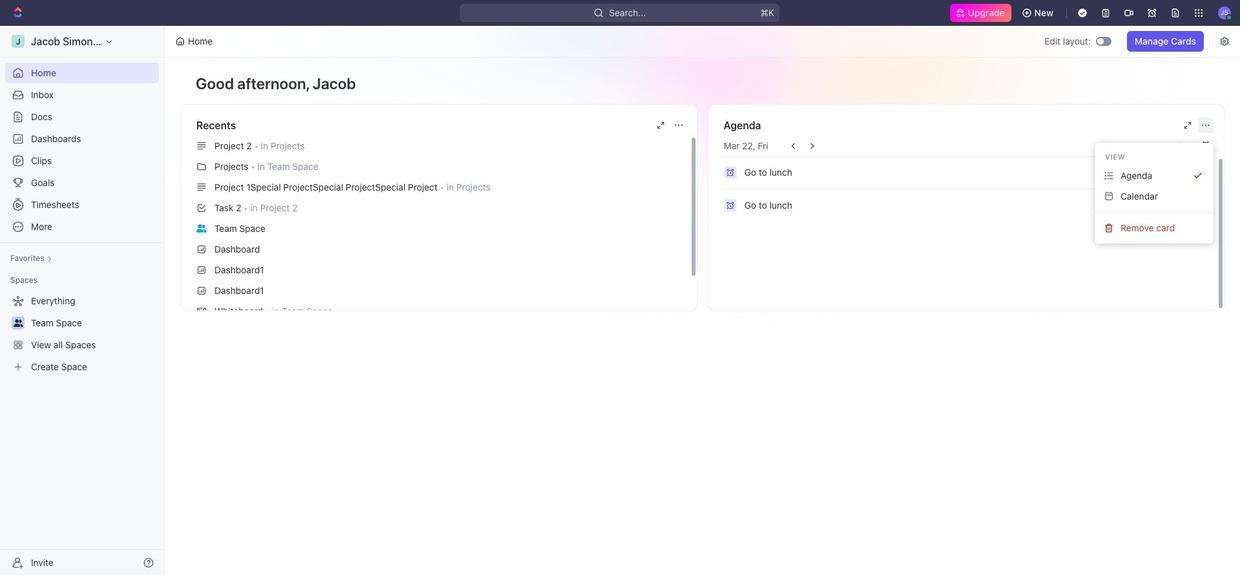 Task type: vqa. For each thing, say whether or not it's contained in the screenshot.
tree in Sidebar navigation
yes



Task type: describe. For each thing, give the bounding box(es) containing it.
user group image
[[196, 224, 207, 232]]

tree inside the sidebar navigation
[[5, 291, 159, 377]]

sidebar navigation
[[0, 26, 165, 575]]



Task type: locate. For each thing, give the bounding box(es) containing it.
checked image
[[1193, 171, 1204, 181]]

checked element
[[1193, 171, 1204, 181]]

tree
[[5, 291, 159, 377]]



